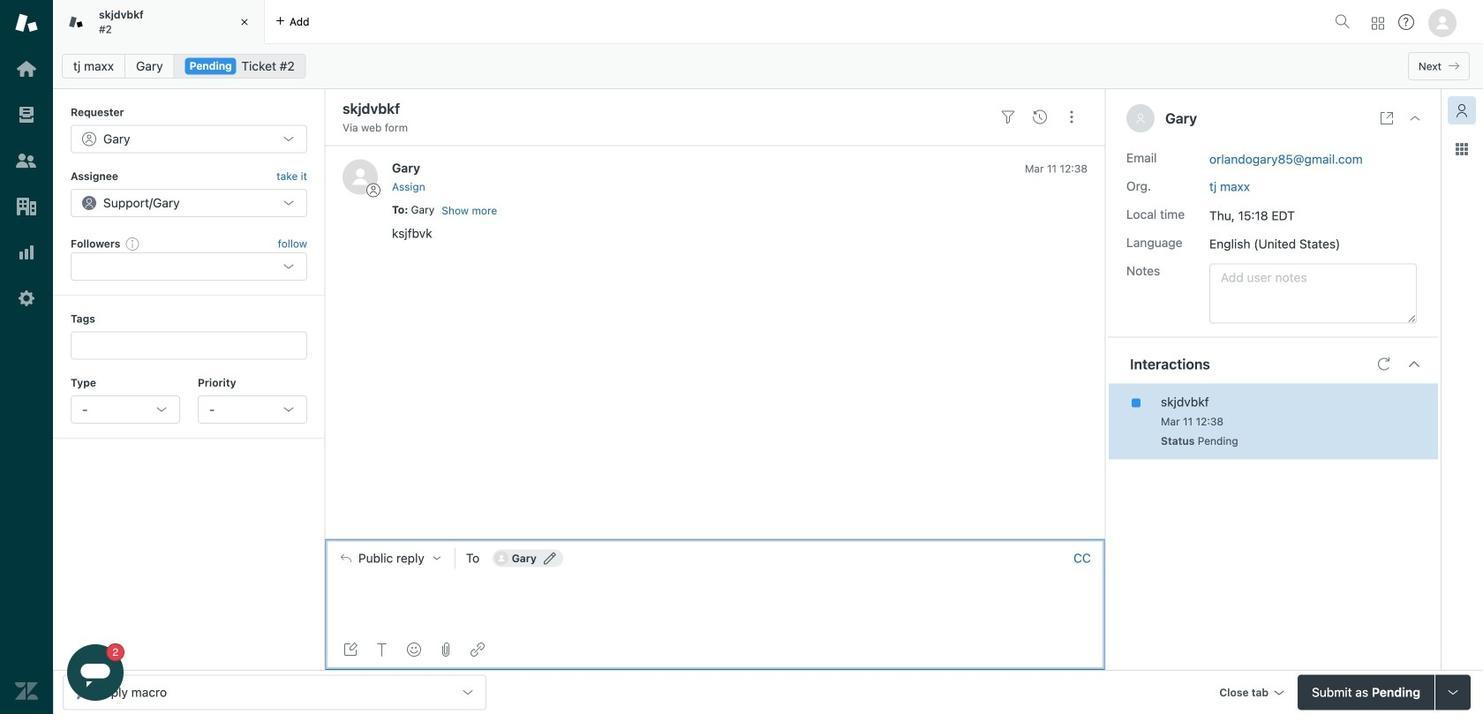 Task type: locate. For each thing, give the bounding box(es) containing it.
info on adding followers image
[[126, 237, 140, 251]]

zendesk image
[[15, 680, 38, 703]]

customers image
[[15, 149, 38, 172]]

0 vertical spatial close image
[[236, 13, 253, 31]]

close image
[[236, 13, 253, 31], [1409, 111, 1423, 125]]

filter image
[[1002, 110, 1016, 124]]

user image
[[1136, 113, 1146, 124], [1138, 114, 1145, 123]]

add attachment image
[[439, 643, 453, 657]]

orlandogary85@gmail.com image
[[494, 551, 509, 566]]

insert emojis image
[[407, 643, 421, 657]]

get help image
[[1399, 14, 1415, 30]]

ticket actions image
[[1065, 110, 1079, 124]]

0 horizontal spatial close image
[[236, 13, 253, 31]]

hide composer image
[[708, 532, 722, 546]]

Add user notes text field
[[1210, 264, 1418, 324]]

views image
[[15, 103, 38, 126]]

format text image
[[375, 643, 390, 657]]

reporting image
[[15, 241, 38, 264]]

zendesk products image
[[1373, 17, 1385, 30]]

displays possible ticket submission types image
[[1447, 686, 1461, 700]]

Subject field
[[339, 98, 989, 119]]

admin image
[[15, 287, 38, 310]]

Mar 11 12:38 text field
[[1161, 416, 1224, 428]]

tabs tab list
[[53, 0, 1328, 44]]

1 horizontal spatial close image
[[1409, 111, 1423, 125]]

tab
[[53, 0, 265, 44]]

edit user image
[[544, 552, 556, 565]]



Task type: describe. For each thing, give the bounding box(es) containing it.
view more details image
[[1381, 111, 1395, 125]]

events image
[[1033, 110, 1048, 124]]

add link (cmd k) image
[[471, 643, 485, 657]]

zendesk support image
[[15, 11, 38, 34]]

customer context image
[[1456, 103, 1470, 117]]

avatar image
[[343, 159, 378, 195]]

main element
[[0, 0, 53, 715]]

organizations image
[[15, 195, 38, 218]]

Public reply composer text field
[[333, 577, 1098, 614]]

draft mode image
[[344, 643, 358, 657]]

Mar 11 12:38 text field
[[1025, 162, 1088, 175]]

apps image
[[1456, 142, 1470, 156]]

secondary element
[[53, 49, 1484, 84]]

get started image
[[15, 57, 38, 80]]

1 vertical spatial close image
[[1409, 111, 1423, 125]]

close image inside the tabs tab list
[[236, 13, 253, 31]]



Task type: vqa. For each thing, say whether or not it's contained in the screenshot.
second Row from the top
no



